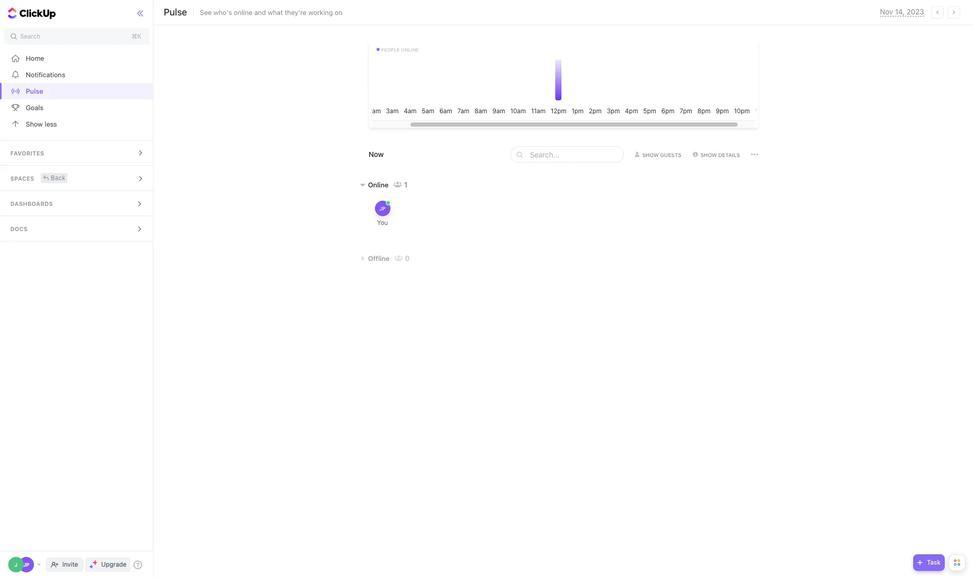 Task type: describe. For each thing, give the bounding box(es) containing it.
10am
[[511, 107, 526, 115]]

9am
[[493, 107, 505, 115]]

search
[[20, 32, 40, 40]]

favorites button
[[0, 141, 154, 165]]

7pm
[[680, 107, 693, 115]]

show details
[[701, 152, 740, 158]]

people online
[[381, 47, 419, 53]]

offline
[[368, 254, 390, 263]]

3am 4am 5am 6am 7am 8am 9am 10am 11am
[[386, 107, 546, 115]]

1
[[404, 180, 408, 189]]

on
[[335, 8, 343, 16]]

home link
[[0, 50, 154, 66]]

11pm
[[755, 107, 770, 115]]

nov
[[880, 7, 893, 16]]

⌘k
[[132, 32, 141, 40]]

4pm
[[625, 107, 638, 115]]

back link
[[40, 173, 68, 183]]

sparkle svg 1 image
[[93, 561, 98, 566]]

3am
[[386, 107, 399, 115]]

you
[[377, 219, 388, 227]]

show guests
[[643, 152, 682, 158]]

nov 14, 2023
[[880, 7, 924, 16]]

working
[[308, 8, 333, 16]]

details
[[719, 152, 740, 158]]

0 horizontal spatial online
[[234, 8, 253, 16]]

sidebar navigation
[[0, 0, 156, 579]]

8pm
[[698, 107, 711, 115]]

less
[[45, 120, 57, 128]]

online
[[368, 181, 389, 189]]

12pm
[[551, 107, 567, 115]]

home
[[26, 54, 44, 62]]

task
[[927, 559, 941, 567]]

docs
[[10, 226, 28, 232]]

pulse link
[[0, 83, 154, 99]]

and
[[254, 8, 266, 16]]

6pm
[[662, 107, 675, 115]]

show less
[[26, 120, 57, 128]]

goals
[[26, 103, 43, 112]]

1 horizontal spatial pulse
[[164, 7, 187, 18]]

1 horizontal spatial online
[[401, 47, 419, 53]]



Task type: vqa. For each thing, say whether or not it's contained in the screenshot.
the right Pulse
yes



Task type: locate. For each thing, give the bounding box(es) containing it.
guests
[[660, 152, 682, 158]]

online right people
[[401, 47, 419, 53]]

show left guests on the top right of page
[[643, 152, 659, 158]]

pulse inside sidebar navigation
[[26, 87, 43, 95]]

4am
[[404, 107, 417, 115]]

upgrade
[[101, 561, 127, 569]]

favorites
[[10, 150, 44, 157]]

upgrade link
[[85, 558, 131, 573]]

1 horizontal spatial jp
[[380, 206, 386, 212]]

0 vertical spatial jp
[[380, 206, 386, 212]]

now
[[369, 150, 384, 159]]

who's
[[214, 8, 232, 16]]

show for show less
[[26, 120, 43, 128]]

2023
[[907, 7, 924, 16]]

10pm
[[734, 107, 750, 115]]

sparkle svg 2 image
[[89, 565, 93, 569]]

Search... text field
[[530, 147, 620, 162]]

see
[[200, 8, 212, 16]]

people
[[381, 47, 400, 53]]

11am
[[531, 107, 546, 115]]

pulse up goals
[[26, 87, 43, 95]]

jp
[[380, 206, 386, 212], [23, 562, 29, 568]]

notifications
[[26, 70, 65, 79]]

j
[[14, 562, 17, 568]]

jp right j
[[23, 562, 29, 568]]

show inside sidebar navigation
[[26, 120, 43, 128]]

1pm
[[572, 107, 584, 115]]

7am
[[458, 107, 470, 115]]

jp inside sidebar navigation
[[23, 562, 29, 568]]

show left details
[[701, 152, 717, 158]]

they're
[[285, 8, 307, 16]]

9pm
[[716, 107, 729, 115]]

show for show details
[[701, 152, 717, 158]]

see who's online and what they're working on
[[200, 8, 343, 16]]

6am
[[440, 107, 452, 115]]

dashboards
[[10, 200, 53, 207]]

online
[[234, 8, 253, 16], [401, 47, 419, 53]]

1 horizontal spatial show
[[643, 152, 659, 158]]

pulse left see
[[164, 7, 187, 18]]

jp up you
[[380, 206, 386, 212]]

5pm
[[644, 107, 657, 115]]

online left and
[[234, 8, 253, 16]]

show for show guests
[[643, 152, 659, 158]]

spaces
[[10, 175, 34, 182]]

2am
[[368, 107, 381, 115]]

8am
[[475, 107, 487, 115]]

0 vertical spatial pulse
[[164, 7, 187, 18]]

0
[[405, 254, 410, 263]]

back
[[51, 174, 66, 182]]

notifications link
[[0, 66, 154, 83]]

1 vertical spatial online
[[401, 47, 419, 53]]

what
[[268, 8, 283, 16]]

0 horizontal spatial pulse
[[26, 87, 43, 95]]

goals link
[[0, 99, 154, 116]]

invite
[[62, 561, 78, 569]]

2pm
[[589, 107, 602, 115]]

0 horizontal spatial show
[[26, 120, 43, 128]]

1 vertical spatial pulse
[[26, 87, 43, 95]]

14,
[[895, 7, 905, 16]]

1 vertical spatial jp
[[23, 562, 29, 568]]

1pm 2pm 3pm 4pm 5pm 6pm 7pm 8pm 9pm 10pm
[[572, 107, 750, 115]]

0 horizontal spatial jp
[[23, 562, 29, 568]]

show down goals
[[26, 120, 43, 128]]

nov 14, 2023 button
[[880, 7, 924, 16]]

show
[[26, 120, 43, 128], [643, 152, 659, 158], [701, 152, 717, 158]]

0 vertical spatial online
[[234, 8, 253, 16]]

2 horizontal spatial show
[[701, 152, 717, 158]]

3pm
[[607, 107, 620, 115]]

5am
[[422, 107, 435, 115]]

pulse
[[164, 7, 187, 18], [26, 87, 43, 95]]



